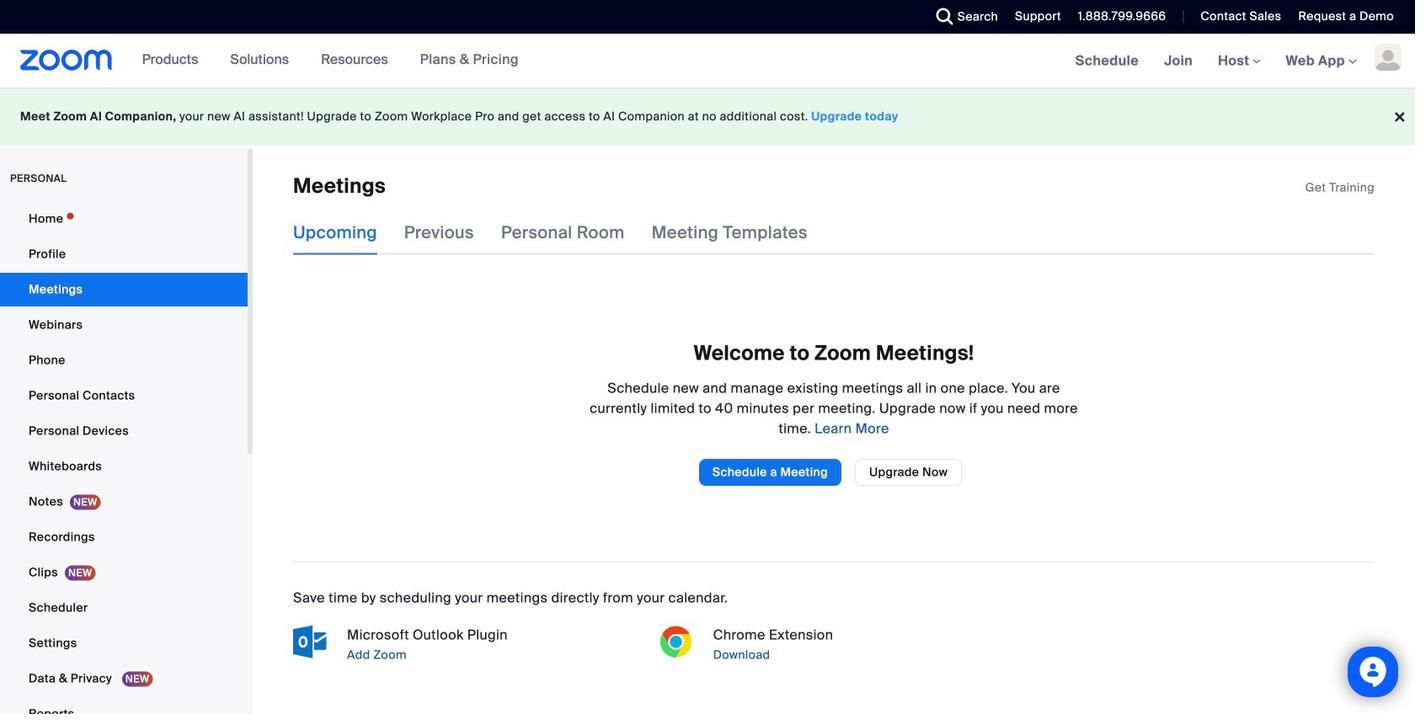 Task type: describe. For each thing, give the bounding box(es) containing it.
meetings navigation
[[1063, 34, 1416, 89]]

profile picture image
[[1375, 44, 1402, 71]]

tabs of meeting tab list
[[293, 211, 835, 255]]

product information navigation
[[129, 34, 532, 88]]



Task type: vqa. For each thing, say whether or not it's contained in the screenshot.
DATE RANGE PICKER START field
no



Task type: locate. For each thing, give the bounding box(es) containing it.
personal menu menu
[[0, 202, 248, 715]]

footer
[[0, 88, 1416, 146]]

banner
[[0, 34, 1416, 89]]

application
[[1306, 180, 1375, 196]]

zoom logo image
[[20, 50, 113, 71]]



